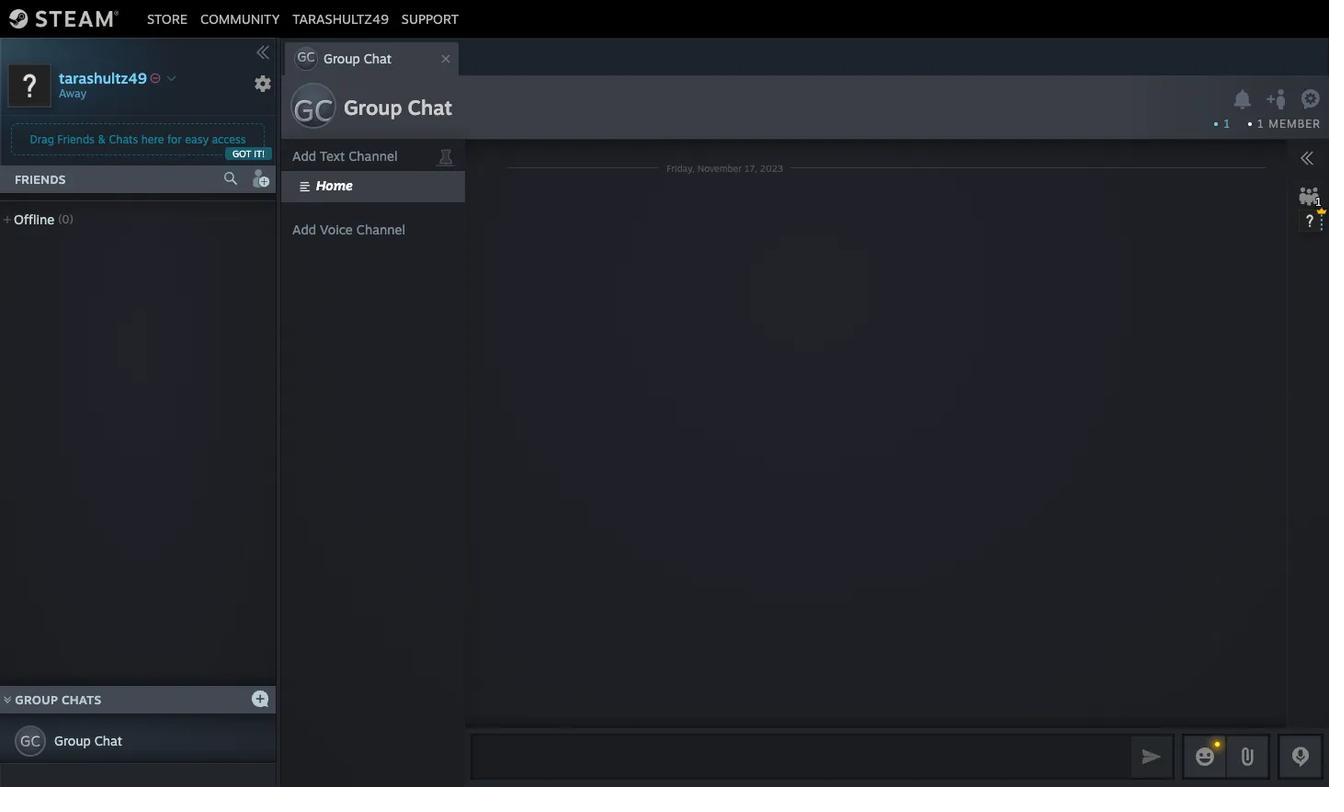 Task type: vqa. For each thing, say whether or not it's contained in the screenshot.
access
yes



Task type: locate. For each thing, give the bounding box(es) containing it.
friends
[[57, 132, 95, 146], [15, 172, 66, 187]]

tarashultz49 up gc group chat
[[293, 11, 389, 26]]

0 vertical spatial chat
[[364, 51, 392, 66]]

0 vertical spatial add
[[292, 148, 316, 164]]

tarashultz49 left "do not disturb" icon
[[59, 68, 147, 87]]

easy
[[185, 132, 209, 146]]

chat down the close this tab image
[[408, 95, 452, 120]]

tarashultz49
[[293, 11, 389, 26], [59, 68, 147, 87]]

november
[[697, 162, 742, 173]]

collapse chats list image
[[0, 696, 21, 704]]

community
[[200, 11, 280, 26]]

friends down drag
[[15, 172, 66, 187]]

community link
[[194, 11, 286, 26]]

2023
[[760, 162, 784, 173]]

offline ( 0 )
[[14, 211, 73, 227]]

gc inside gc group chat
[[297, 49, 315, 64]]

text
[[320, 148, 345, 164]]

invite a friend to this group chat image
[[1266, 87, 1290, 111]]

0
[[62, 212, 69, 226]]

0 horizontal spatial tarashultz49
[[59, 68, 147, 87]]

0 horizontal spatial chats
[[62, 692, 101, 707]]

chat
[[364, 51, 392, 66], [408, 95, 452, 120], [94, 733, 122, 748]]

gc down collapse chats list image
[[20, 732, 40, 750]]

2 vertical spatial chat
[[94, 733, 122, 748]]

1 vertical spatial tarashultz49
[[59, 68, 147, 87]]

0 vertical spatial friends
[[57, 132, 95, 146]]

1 for 1
[[1224, 117, 1230, 131]]

friends left & on the left of the page
[[57, 132, 95, 146]]

chats
[[109, 132, 138, 146], [62, 692, 101, 707]]

manage friends list settings image
[[254, 74, 272, 93]]

add for add voice channel
[[292, 222, 316, 237]]

gc
[[297, 49, 315, 64], [293, 92, 334, 129], [20, 732, 40, 750]]

gc down tarashultz49 link
[[297, 49, 315, 64]]

1 add from the top
[[292, 148, 316, 164]]

0 vertical spatial group chat
[[344, 95, 452, 120]]

add for add text channel
[[292, 148, 316, 164]]

chat inside gc group chat
[[364, 51, 392, 66]]

group inside gc group chat
[[324, 51, 360, 66]]

1 vertical spatial gc
[[293, 92, 334, 129]]

create a group chat image
[[251, 689, 269, 707]]

add left text
[[292, 148, 316, 164]]

group chat down group chats
[[54, 733, 122, 748]]

access
[[212, 132, 246, 146]]

group
[[324, 51, 360, 66], [344, 95, 402, 120], [15, 692, 58, 707], [54, 733, 91, 748]]

add left voice
[[292, 222, 316, 237]]

2 horizontal spatial chat
[[408, 95, 452, 120]]

1
[[1224, 117, 1230, 131], [1258, 117, 1265, 131]]

store
[[147, 11, 188, 26]]

chat down group chats
[[94, 733, 122, 748]]

chat down tarashultz49 link
[[364, 51, 392, 66]]

send special image
[[1237, 746, 1259, 768]]

support link
[[395, 11, 465, 26]]

1 1 from the left
[[1224, 117, 1230, 131]]

manage group chat settings image
[[1301, 89, 1325, 113]]

channel
[[349, 148, 398, 164], [357, 222, 406, 237]]

None text field
[[471, 734, 1127, 780]]

chats right & on the left of the page
[[109, 132, 138, 146]]

1 horizontal spatial 1
[[1258, 117, 1265, 131]]

0 horizontal spatial chat
[[94, 733, 122, 748]]

tarashultz49 link
[[286, 11, 395, 26]]

&
[[98, 132, 106, 146]]

member
[[1269, 117, 1321, 131]]

0 vertical spatial tarashultz49
[[293, 11, 389, 26]]

1 horizontal spatial chats
[[109, 132, 138, 146]]

1 vertical spatial friends
[[15, 172, 66, 187]]

chats right collapse chats list image
[[62, 692, 101, 707]]

1 vertical spatial add
[[292, 222, 316, 237]]

1 vertical spatial channel
[[357, 222, 406, 237]]

0 vertical spatial gc
[[297, 49, 315, 64]]

1 left member
[[1258, 117, 1265, 131]]

home
[[316, 177, 353, 193]]

channel right text
[[349, 148, 398, 164]]

add
[[292, 148, 316, 164], [292, 222, 316, 237]]

submit image
[[1140, 744, 1164, 768]]

gc up create new text channel icon
[[293, 92, 334, 129]]

2 add from the top
[[292, 222, 316, 237]]

drag friends & chats here for easy access got it!
[[30, 132, 265, 159]]

)
[[69, 212, 73, 226]]

add text channel
[[292, 148, 398, 164]]

group chats
[[15, 692, 101, 707]]

channel for add text channel
[[349, 148, 398, 164]]

1 vertical spatial group chat
[[54, 733, 122, 748]]

channel right voice
[[357, 222, 406, 237]]

1 left 1 member
[[1224, 117, 1230, 131]]

2 1 from the left
[[1258, 117, 1265, 131]]

0 vertical spatial channel
[[349, 148, 398, 164]]

1 horizontal spatial chat
[[364, 51, 392, 66]]

0 vertical spatial chats
[[109, 132, 138, 146]]

1 member
[[1258, 117, 1321, 131]]

group chat
[[344, 95, 452, 120], [54, 733, 122, 748]]

support
[[402, 11, 459, 26]]

add a friend image
[[250, 168, 270, 188]]

channel for add voice channel
[[357, 222, 406, 237]]

0 horizontal spatial 1
[[1224, 117, 1230, 131]]

chats inside drag friends & chats here for easy access got it!
[[109, 132, 138, 146]]

group chat down the close this tab image
[[344, 95, 452, 120]]



Task type: describe. For each thing, give the bounding box(es) containing it.
do not disturb image
[[150, 72, 161, 83]]

2 vertical spatial gc
[[20, 732, 40, 750]]

1 horizontal spatial tarashultz49
[[293, 11, 389, 26]]

friday, november 17, 2023
[[667, 162, 784, 173]]

add voice channel
[[292, 222, 406, 237]]

voice
[[320, 222, 353, 237]]

here
[[141, 132, 164, 146]]

manage notification settings image
[[1231, 89, 1255, 110]]

offline
[[14, 211, 54, 227]]

create new text channel image
[[292, 145, 311, 164]]

it!
[[254, 148, 265, 159]]

17,
[[745, 162, 758, 173]]

search my friends list image
[[222, 170, 239, 187]]

1 vertical spatial chats
[[62, 692, 101, 707]]

for
[[167, 132, 182, 146]]

gc group chat
[[297, 49, 392, 66]]

create new voice channel image
[[292, 219, 311, 237]]

sorting alphabetically image
[[246, 207, 268, 229]]

1 for 1 member
[[1258, 117, 1265, 131]]

1 vertical spatial chat
[[408, 95, 452, 120]]

(
[[58, 212, 62, 226]]

0 horizontal spatial group chat
[[54, 733, 122, 748]]

got
[[233, 148, 251, 159]]

friends inside drag friends & chats here for easy access got it!
[[57, 132, 95, 146]]

drag
[[30, 132, 54, 146]]

close this tab image
[[437, 53, 455, 64]]

unpin channel list image
[[434, 143, 458, 167]]

1 horizontal spatial group chat
[[344, 95, 452, 120]]

expand member list image
[[1300, 151, 1315, 165]]

store link
[[141, 11, 194, 26]]

away
[[59, 86, 86, 100]]

friday,
[[667, 162, 695, 173]]



